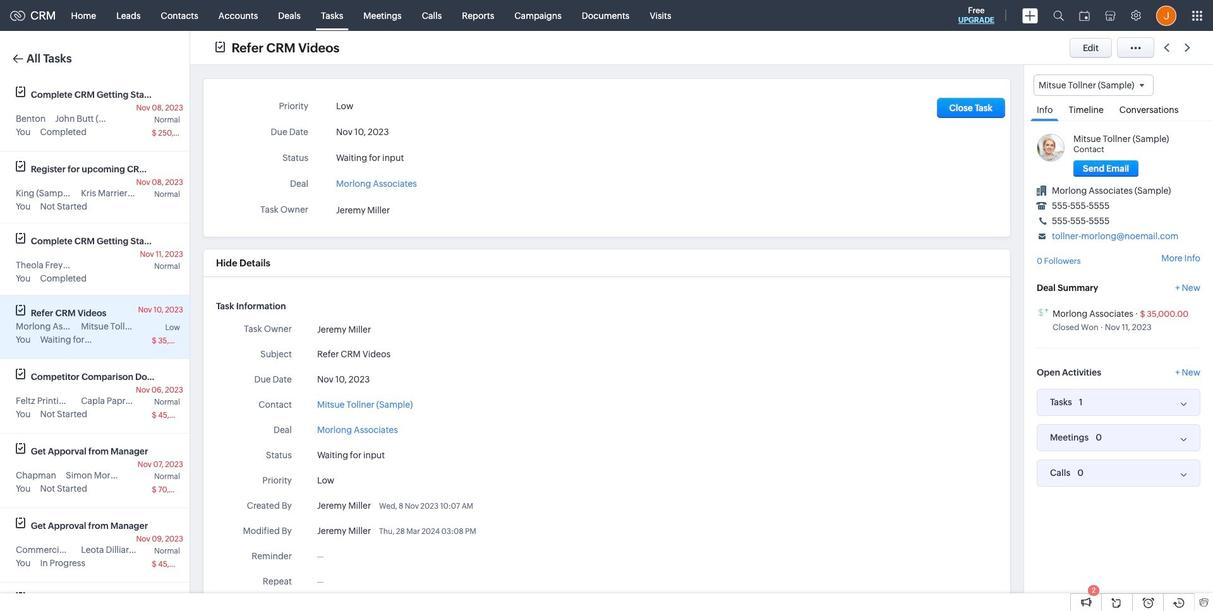 Task type: describe. For each thing, give the bounding box(es) containing it.
calendar image
[[1079, 10, 1090, 21]]

previous record image
[[1164, 44, 1170, 52]]

profile element
[[1149, 0, 1184, 31]]



Task type: vqa. For each thing, say whether or not it's contained in the screenshot.
Create Menu element at right
yes



Task type: locate. For each thing, give the bounding box(es) containing it.
create menu element
[[1015, 0, 1046, 31]]

None field
[[1034, 75, 1154, 96]]

profile image
[[1157, 5, 1177, 26]]

create menu image
[[1023, 8, 1038, 23]]

logo image
[[10, 10, 25, 21]]

None button
[[1074, 161, 1139, 177]]

next record image
[[1185, 44, 1193, 52]]

search image
[[1054, 10, 1064, 21]]

search element
[[1046, 0, 1072, 31]]



